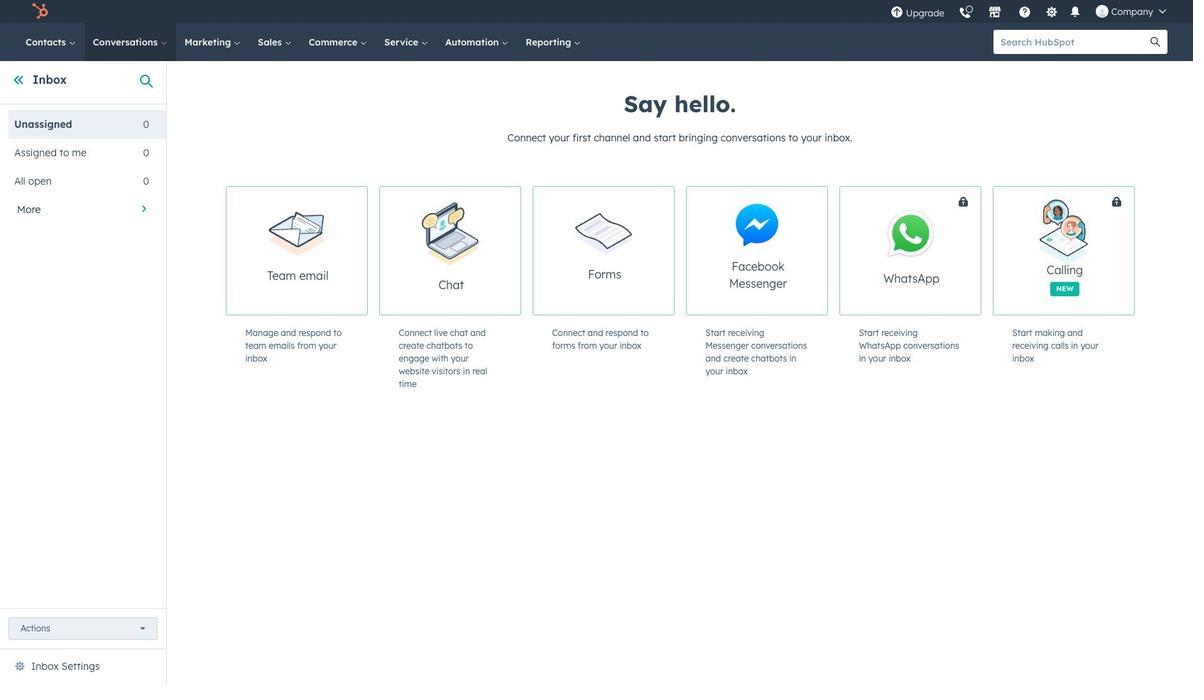Task type: locate. For each thing, give the bounding box(es) containing it.
jacob simon image
[[1096, 5, 1109, 18]]

menu
[[884, 0, 1176, 23]]

None checkbox
[[532, 186, 675, 315], [686, 186, 828, 315], [993, 186, 1187, 315], [532, 186, 675, 315], [686, 186, 828, 315], [993, 186, 1187, 315]]

None checkbox
[[226, 186, 368, 315], [379, 186, 521, 315], [839, 186, 1034, 315], [226, 186, 368, 315], [379, 186, 521, 315], [839, 186, 1034, 315]]

marketplaces image
[[989, 6, 1001, 19]]



Task type: vqa. For each thing, say whether or not it's contained in the screenshot.
Code
no



Task type: describe. For each thing, give the bounding box(es) containing it.
Search HubSpot search field
[[994, 30, 1144, 54]]



